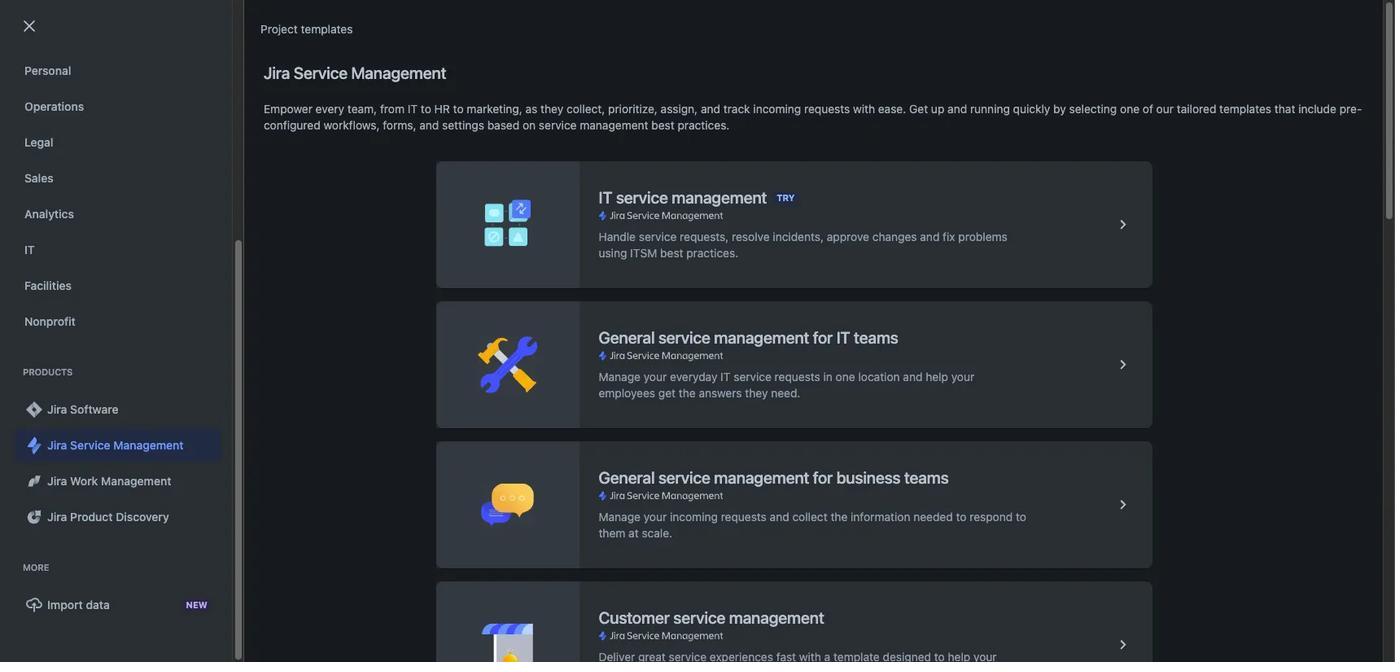 Task type: describe. For each thing, give the bounding box(es) containing it.
2 managed from the top
[[563, 237, 612, 251]]

scale.
[[642, 526, 673, 540]]

from
[[380, 102, 405, 116]]

manage your everyday it service requests in one location and help your employees get the answers they need.
[[599, 370, 975, 400]]

hr
[[435, 102, 450, 116]]

they inside manage your everyday it service requests in one location and help your employees get the answers they need.
[[745, 386, 768, 400]]

information
[[851, 510, 911, 524]]

data
[[86, 598, 110, 612]]

marketing,
[[467, 102, 523, 116]]

manage for general service management for business teams
[[599, 510, 641, 524]]

based
[[488, 118, 520, 132]]

1 horizontal spatial business
[[837, 468, 901, 487]]

configured
[[264, 118, 321, 132]]

star project-1374 image
[[42, 273, 61, 293]]

jira service management button
[[15, 429, 221, 462]]

practices. inside empower every team, from it to hr to marketing, as they collect, prioritize, assign, and track incoming requests with ease. get up and running quickly by selecting one of our tailored templates that include pre- configured workflows, forms, and settings based on service management best practices.
[[678, 118, 730, 132]]

incoming inside empower every team, from it to hr to marketing, as they collect, prioritize, assign, and track incoming requests with ease. get up and running quickly by selecting one of our tailored templates that include pre- configured workflows, forms, and settings based on service management best practices.
[[754, 102, 802, 116]]

products
[[23, 366, 73, 377]]

to right hr
[[453, 102, 464, 116]]

requests inside manage your everyday it service requests in one location and help your employees get the answers they need.
[[775, 370, 821, 384]]

team-managed business
[[529, 198, 661, 212]]

previous image
[[36, 327, 55, 346]]

personal button
[[15, 55, 221, 87]]

operations
[[24, 99, 84, 113]]

management for general service management for it teams
[[714, 328, 810, 347]]

jira service management inside jira service management button
[[47, 438, 184, 452]]

every
[[316, 102, 345, 116]]

pre-
[[1340, 102, 1363, 116]]

workflows,
[[324, 118, 380, 132]]

project
[[261, 22, 298, 36]]

prioritize,
[[608, 102, 658, 116]]

star go to market sample image
[[42, 195, 61, 215]]

facilities
[[24, 279, 72, 292]]

up
[[932, 102, 945, 116]]

jira software image
[[24, 400, 44, 419]]

lead button
[[789, 162, 841, 180]]

all
[[236, 120, 249, 134]]

respond
[[970, 510, 1013, 524]]

it service management image
[[1114, 215, 1133, 235]]

it up handle
[[599, 188, 613, 207]]

analytics
[[24, 207, 74, 221]]

tailored
[[1177, 102, 1217, 116]]

service inside empower every team, from it to hr to marketing, as they collect, prioritize, assign, and track incoming requests with ease. get up and running quickly by selecting one of our tailored templates that include pre- configured workflows, forms, and settings based on service management best practices.
[[539, 118, 577, 132]]

with
[[853, 102, 875, 116]]

general service management for business teams
[[599, 468, 949, 487]]

nonprofit
[[24, 314, 76, 328]]

jira work management
[[47, 474, 171, 488]]

requests,
[[680, 230, 729, 243]]

team- for star project-1374 icon
[[529, 276, 563, 290]]

general for general service management for it teams
[[599, 328, 655, 347]]

it service management
[[599, 188, 767, 207]]

nonprofit button
[[15, 305, 221, 338]]

resolve
[[732, 230, 770, 243]]

general service management for it teams
[[599, 328, 899, 347]]

sales button
[[15, 162, 221, 195]]

approve
[[827, 230, 870, 243]]

type
[[529, 164, 556, 178]]

service inside manage your everyday it service requests in one location and help your employees get the answers they need.
[[734, 370, 772, 384]]

discovery
[[116, 510, 169, 524]]

operations button
[[15, 90, 221, 123]]

Search field
[[1086, 9, 1249, 35]]

jira work management image
[[24, 472, 44, 491]]

they inside empower every team, from it to hr to marketing, as they collect, prioritize, assign, and track incoming requests with ease. get up and running quickly by selecting one of our tailored templates that include pre- configured workflows, forms, and settings based on service management best practices.
[[541, 102, 564, 116]]

templates inside empower every team, from it to hr to marketing, as they collect, prioritize, assign, and track incoming requests with ease. get up and running quickly by selecting one of our tailored templates that include pre- configured workflows, forms, and settings based on service management best practices.
[[1220, 102, 1272, 116]]

incidents,
[[773, 230, 824, 243]]

itsm
[[630, 246, 657, 260]]

by
[[1054, 102, 1067, 116]]

your right help
[[952, 370, 975, 384]]

lead
[[796, 164, 822, 178]]

handle service requests, resolve incidents, approve changes and fix problems using itsm best practices.
[[599, 230, 1008, 260]]

0 vertical spatial management
[[351, 64, 447, 82]]

products
[[275, 120, 322, 134]]

need.
[[771, 386, 801, 400]]

jira for jira product discovery button
[[47, 510, 67, 524]]

to right needed
[[956, 510, 967, 524]]

analytics button
[[15, 198, 221, 230]]

import
[[47, 598, 83, 612]]

jira software image
[[24, 400, 44, 419]]

2 software from the top
[[615, 276, 661, 290]]

jira for 'jira software' button
[[47, 402, 67, 416]]

work
[[70, 474, 98, 488]]

settings
[[442, 118, 485, 132]]

empower every team, from it to hr to marketing, as they collect, prioritize, assign, and track incoming requests with ease. get up and running quickly by selecting one of our tailored templates that include pre- configured workflows, forms, and settings based on service management best practices.
[[264, 102, 1363, 132]]

manage for general service management for it teams
[[599, 370, 641, 384]]

sales
[[24, 171, 54, 185]]

project templates link
[[261, 20, 353, 39]]

the inside manage your everyday it service requests in one location and help your employees get the answers they need.
[[679, 386, 696, 400]]

on
[[523, 118, 536, 132]]

teams for general service management for business teams
[[905, 468, 949, 487]]

requests inside empower every team, from it to hr to marketing, as they collect, prioritize, assign, and track incoming requests with ease. get up and running quickly by selecting one of our tailored templates that include pre- configured workflows, forms, and settings based on service management best practices.
[[805, 102, 850, 116]]

jira software
[[47, 402, 119, 416]]

projects
[[33, 67, 102, 90]]

managed for star go to market sample icon
[[563, 198, 612, 212]]

back to projects image
[[20, 16, 39, 36]]

teams for general service management for it teams
[[854, 328, 899, 347]]

fix
[[943, 230, 956, 243]]

them
[[599, 526, 626, 540]]

to left hr
[[421, 102, 432, 116]]

it inside empower every team, from it to hr to marketing, as they collect, prioritize, assign, and track incoming requests with ease. get up and running quickly by selecting one of our tailored templates that include pre- configured workflows, forms, and settings based on service management best practices.
[[408, 102, 418, 116]]

service for general service management for it teams
[[659, 328, 711, 347]]

and down hr
[[420, 118, 439, 132]]

everyday
[[670, 370, 718, 384]]

our
[[1157, 102, 1174, 116]]

0 vertical spatial jira service management
[[264, 64, 447, 82]]

to right respond
[[1016, 510, 1027, 524]]



Task type: vqa. For each thing, say whether or not it's contained in the screenshot.
Project settings Link
no



Task type: locate. For each thing, give the bounding box(es) containing it.
management for customer service management
[[729, 608, 825, 627]]

best right itsm
[[661, 246, 684, 260]]

0 vertical spatial managed
[[563, 198, 612, 212]]

0 vertical spatial teams
[[854, 328, 899, 347]]

0 horizontal spatial templates
[[301, 22, 353, 36]]

it inside manage your everyday it service requests in one location and help your employees get the answers they need.
[[721, 370, 731, 384]]

1 vertical spatial general
[[599, 468, 655, 487]]

manage inside manage your incoming requests and collect the information needed to respond to them at scale.
[[599, 510, 641, 524]]

customer service management image
[[1114, 635, 1133, 655]]

jira right jira work management icon
[[47, 474, 67, 488]]

jira service management image
[[599, 209, 723, 222], [599, 209, 723, 222], [599, 349, 723, 362], [599, 349, 723, 362], [599, 489, 723, 502], [599, 489, 723, 502], [599, 629, 723, 643], [599, 629, 723, 643]]

general service management for business teams image
[[1114, 495, 1133, 515]]

collect
[[793, 510, 828, 524]]

1 horizontal spatial one
[[1121, 102, 1140, 116]]

and left the 'fix'
[[921, 230, 940, 243]]

your inside manage your incoming requests and collect the information needed to respond to them at scale.
[[644, 510, 667, 524]]

0 vertical spatial requests
[[805, 102, 850, 116]]

it up facilities
[[24, 243, 35, 257]]

1 horizontal spatial they
[[745, 386, 768, 400]]

2 team- from the top
[[529, 237, 563, 251]]

service down software
[[70, 438, 110, 452]]

manage up employees
[[599, 370, 641, 384]]

it button
[[15, 234, 221, 266]]

software down team-managed business
[[615, 237, 661, 251]]

1 vertical spatial manage
[[599, 510, 641, 524]]

0 vertical spatial manage
[[599, 370, 641, 384]]

service right on
[[539, 118, 577, 132]]

jira work management image
[[24, 472, 44, 491]]

manage
[[599, 370, 641, 384], [599, 510, 641, 524]]

forms,
[[383, 118, 417, 132]]

running
[[971, 102, 1011, 116]]

management
[[580, 118, 649, 132], [672, 188, 767, 207], [714, 328, 810, 347], [714, 468, 810, 487], [729, 608, 825, 627]]

practices. down assign,
[[678, 118, 730, 132]]

2 vertical spatial requests
[[721, 510, 767, 524]]

1 general from the top
[[599, 328, 655, 347]]

business up 'information'
[[837, 468, 901, 487]]

management for jira work management button
[[101, 474, 171, 488]]

1 managed from the top
[[563, 198, 612, 212]]

1 vertical spatial managed
[[563, 237, 612, 251]]

management up discovery
[[101, 474, 171, 488]]

the down "everyday" in the bottom of the page
[[679, 386, 696, 400]]

management for jira service management button at the left of page
[[113, 438, 184, 452]]

service up handle
[[616, 188, 668, 207]]

software down itsm
[[615, 276, 661, 290]]

1 horizontal spatial teams
[[905, 468, 949, 487]]

1 vertical spatial best
[[661, 246, 684, 260]]

1 vertical spatial management
[[113, 438, 184, 452]]

0 horizontal spatial they
[[541, 102, 564, 116]]

empower
[[264, 102, 313, 116]]

banner
[[0, 0, 1396, 46]]

your for general service management for it teams
[[644, 370, 667, 384]]

1 vertical spatial templates
[[1220, 102, 1272, 116]]

ease.
[[879, 102, 907, 116]]

to
[[421, 102, 432, 116], [453, 102, 464, 116], [956, 510, 967, 524], [1016, 510, 1027, 524]]

managed down using
[[563, 276, 612, 290]]

0 vertical spatial they
[[541, 102, 564, 116]]

1 vertical spatial team-
[[529, 237, 563, 251]]

team,
[[348, 102, 377, 116]]

one left of
[[1121, 102, 1140, 116]]

managed
[[563, 198, 612, 212], [563, 237, 612, 251], [563, 276, 612, 290]]

service for general service management for business teams
[[659, 468, 711, 487]]

try
[[777, 192, 795, 203]]

it up answers
[[721, 370, 731, 384]]

1 vertical spatial teams
[[905, 468, 949, 487]]

management inside button
[[101, 474, 171, 488]]

management for general service management for business teams
[[714, 468, 810, 487]]

new
[[186, 599, 208, 610]]

0 vertical spatial best
[[652, 118, 675, 132]]

service
[[539, 118, 577, 132], [616, 188, 668, 207], [639, 230, 677, 243], [659, 328, 711, 347], [734, 370, 772, 384], [659, 468, 711, 487], [674, 608, 726, 627]]

handle
[[599, 230, 636, 243]]

2 vertical spatial management
[[101, 474, 171, 488]]

manage your incoming requests and collect the information needed to respond to them at scale.
[[599, 510, 1027, 540]]

1 horizontal spatial service
[[294, 64, 348, 82]]

jira service management up the team,
[[264, 64, 447, 82]]

0 vertical spatial one
[[1121, 102, 1140, 116]]

get
[[659, 386, 676, 400]]

teams up location
[[854, 328, 899, 347]]

service up scale.
[[659, 468, 711, 487]]

service up answers
[[734, 370, 772, 384]]

requests up the need.
[[775, 370, 821, 384]]

personal
[[24, 64, 71, 77]]

1 horizontal spatial incoming
[[754, 102, 802, 116]]

changes
[[873, 230, 917, 243]]

the right collect
[[831, 510, 848, 524]]

using
[[599, 246, 627, 260]]

service up every
[[294, 64, 348, 82]]

0 vertical spatial team-
[[529, 198, 563, 212]]

one inside manage your everyday it service requests in one location and help your employees get the answers they need.
[[836, 370, 856, 384]]

for up collect
[[813, 468, 833, 487]]

one inside empower every team, from it to hr to marketing, as they collect, prioritize, assign, and track incoming requests with ease. get up and running quickly by selecting one of our tailored templates that include pre- configured workflows, forms, and settings based on service management best practices.
[[1121, 102, 1140, 116]]

1 manage from the top
[[599, 370, 641, 384]]

management up from at the left of page
[[351, 64, 447, 82]]

service
[[294, 64, 348, 82], [70, 438, 110, 452]]

team-managed software down team-managed business
[[529, 237, 661, 251]]

for up the in
[[813, 328, 833, 347]]

as
[[526, 102, 538, 116]]

0 horizontal spatial service
[[70, 438, 110, 452]]

and inside manage your everyday it service requests in one location and help your employees get the answers they need.
[[903, 370, 923, 384]]

jira software button
[[15, 393, 221, 426]]

needed
[[914, 510, 953, 524]]

service up "everyday" in the bottom of the page
[[659, 328, 711, 347]]

open image
[[365, 117, 384, 137]]

service inside jira service management button
[[70, 438, 110, 452]]

0 horizontal spatial incoming
[[670, 510, 718, 524]]

design button
[[15, 19, 221, 51]]

0 horizontal spatial the
[[679, 386, 696, 400]]

1 vertical spatial software
[[615, 276, 661, 290]]

the
[[679, 386, 696, 400], [831, 510, 848, 524]]

2 team-managed software from the top
[[529, 276, 661, 290]]

0 vertical spatial templates
[[301, 22, 353, 36]]

include
[[1299, 102, 1337, 116]]

teams
[[854, 328, 899, 347], [905, 468, 949, 487]]

0 horizontal spatial teams
[[854, 328, 899, 347]]

1 vertical spatial jira service management
[[47, 438, 184, 452]]

0 vertical spatial general
[[599, 328, 655, 347]]

0 vertical spatial software
[[615, 237, 661, 251]]

managed up handle
[[563, 198, 612, 212]]

and inside "handle service requests, resolve incidents, approve changes and fix problems using itsm best practices."
[[921, 230, 940, 243]]

0 vertical spatial business
[[615, 198, 661, 212]]

legal button
[[15, 126, 221, 159]]

general up at
[[599, 468, 655, 487]]

employees
[[599, 386, 656, 400]]

jira product discovery image
[[24, 507, 44, 527], [24, 507, 44, 527]]

3 team- from the top
[[529, 276, 563, 290]]

manage up 'them'
[[599, 510, 641, 524]]

product
[[70, 510, 113, 524]]

legal
[[24, 135, 53, 149]]

1 vertical spatial incoming
[[670, 510, 718, 524]]

jira down jira software
[[47, 438, 67, 452]]

help
[[926, 370, 949, 384]]

and left the track
[[701, 102, 721, 116]]

service right customer
[[674, 608, 726, 627]]

teams up needed
[[905, 468, 949, 487]]

your up the get
[[644, 370, 667, 384]]

2 vertical spatial managed
[[563, 276, 612, 290]]

service for customer service management
[[674, 608, 726, 627]]

best down assign,
[[652, 118, 675, 132]]

assign,
[[661, 102, 698, 116]]

1 vertical spatial practices.
[[687, 246, 739, 260]]

project templates
[[261, 22, 353, 36]]

primary element
[[10, 0, 1086, 45]]

selecting
[[1070, 102, 1118, 116]]

they left the need.
[[745, 386, 768, 400]]

for for it
[[813, 328, 833, 347]]

manage inside manage your everyday it service requests in one location and help your employees get the answers they need.
[[599, 370, 641, 384]]

one right the in
[[836, 370, 856, 384]]

management down 'jira software' button
[[113, 438, 184, 452]]

all jira products
[[236, 120, 322, 134]]

2 manage from the top
[[599, 510, 641, 524]]

jira right jira software image
[[47, 402, 67, 416]]

jira work management button
[[15, 465, 221, 498]]

jira right all
[[252, 120, 271, 134]]

0 vertical spatial team-managed software
[[529, 237, 661, 251]]

they
[[541, 102, 564, 116], [745, 386, 768, 400]]

managed down team-managed business
[[563, 237, 612, 251]]

general service management for it teams image
[[1114, 355, 1133, 375]]

incoming up scale.
[[670, 510, 718, 524]]

collect,
[[567, 102, 605, 116]]

templates left that
[[1220, 102, 1272, 116]]

it right from at the left of page
[[408, 102, 418, 116]]

it up manage your everyday it service requests in one location and help your employees get the answers they need.
[[837, 328, 851, 347]]

general for general service management for business teams
[[599, 468, 655, 487]]

management inside empower every team, from it to hr to marketing, as they collect, prioritize, assign, and track incoming requests with ease. get up and running quickly by selecting one of our tailored templates that include pre- configured workflows, forms, and settings based on service management best practices.
[[580, 118, 649, 132]]

more
[[23, 562, 49, 572]]

1 horizontal spatial the
[[831, 510, 848, 524]]

service for handle service requests, resolve incidents, approve changes and fix problems using itsm best practices.
[[639, 230, 677, 243]]

1 vertical spatial team-managed software
[[529, 276, 661, 290]]

1 for from the top
[[813, 328, 833, 347]]

and left help
[[903, 370, 923, 384]]

at
[[629, 526, 639, 540]]

management inside button
[[113, 438, 184, 452]]

jira left product
[[47, 510, 67, 524]]

practices. down requests,
[[687, 246, 739, 260]]

0 horizontal spatial business
[[615, 198, 661, 212]]

management
[[351, 64, 447, 82], [113, 438, 184, 452], [101, 474, 171, 488]]

your up scale.
[[644, 510, 667, 524]]

1 team- from the top
[[529, 198, 563, 212]]

customer service management
[[599, 608, 825, 627]]

general up employees
[[599, 328, 655, 347]]

1 vertical spatial requests
[[775, 370, 821, 384]]

1 horizontal spatial templates
[[1220, 102, 1272, 116]]

practices.
[[678, 118, 730, 132], [687, 246, 739, 260]]

1 vertical spatial the
[[831, 510, 848, 524]]

design
[[24, 28, 62, 42]]

0 vertical spatial service
[[294, 64, 348, 82]]

jira product discovery
[[47, 510, 169, 524]]

import data
[[47, 598, 110, 612]]

0 vertical spatial incoming
[[754, 102, 802, 116]]

service for it service management
[[616, 188, 668, 207]]

management for it service management
[[672, 188, 767, 207]]

business up handle
[[615, 198, 661, 212]]

customer
[[599, 608, 670, 627]]

incoming inside manage your incoming requests and collect the information needed to respond to them at scale.
[[670, 510, 718, 524]]

requests inside manage your incoming requests and collect the information needed to respond to them at scale.
[[721, 510, 767, 524]]

2 general from the top
[[599, 468, 655, 487]]

team- for star go to market sample icon
[[529, 198, 563, 212]]

software
[[70, 402, 119, 416]]

1 horizontal spatial jira service management
[[264, 64, 447, 82]]

in
[[824, 370, 833, 384]]

your for general service management for business teams
[[644, 510, 667, 524]]

1 vertical spatial for
[[813, 468, 833, 487]]

service up itsm
[[639, 230, 677, 243]]

import data image
[[24, 595, 44, 615]]

and inside manage your incoming requests and collect the information needed to respond to them at scale.
[[770, 510, 790, 524]]

it inside button
[[24, 243, 35, 257]]

0 vertical spatial the
[[679, 386, 696, 400]]

quickly
[[1014, 102, 1051, 116]]

and right up
[[948, 102, 968, 116]]

1 vertical spatial service
[[70, 438, 110, 452]]

facilities button
[[15, 270, 221, 302]]

None text field
[[34, 116, 194, 138]]

best inside "handle service requests, resolve incidents, approve changes and fix problems using itsm best practices."
[[661, 246, 684, 260]]

2 vertical spatial team-
[[529, 276, 563, 290]]

jira service management down 'jira software' button
[[47, 438, 184, 452]]

jira up empower
[[264, 64, 290, 82]]

one
[[1121, 102, 1140, 116], [836, 370, 856, 384]]

get
[[910, 102, 928, 116]]

requests
[[805, 102, 850, 116], [775, 370, 821, 384], [721, 510, 767, 524]]

3 managed from the top
[[563, 276, 612, 290]]

templates
[[301, 22, 353, 36], [1220, 102, 1272, 116]]

team-managed software down using
[[529, 276, 661, 290]]

incoming right the track
[[754, 102, 802, 116]]

managed for star project-1374 icon
[[563, 276, 612, 290]]

requests left the with
[[805, 102, 850, 116]]

0 vertical spatial for
[[813, 328, 833, 347]]

answers
[[699, 386, 742, 400]]

jira product discovery button
[[15, 501, 221, 533]]

jira service management image
[[24, 436, 44, 455], [24, 436, 44, 455]]

best
[[652, 118, 675, 132], [661, 246, 684, 260]]

for for business
[[813, 468, 833, 487]]

service inside "handle service requests, resolve incidents, approve changes and fix problems using itsm best practices."
[[639, 230, 677, 243]]

the inside manage your incoming requests and collect the information needed to respond to them at scale.
[[831, 510, 848, 524]]

0 vertical spatial practices.
[[678, 118, 730, 132]]

team-managed software
[[529, 237, 661, 251], [529, 276, 661, 290]]

1 vertical spatial one
[[836, 370, 856, 384]]

0 horizontal spatial one
[[836, 370, 856, 384]]

1 software from the top
[[615, 237, 661, 251]]

of
[[1143, 102, 1154, 116]]

and left collect
[[770, 510, 790, 524]]

1 team-managed software from the top
[[529, 237, 661, 251]]

they right "as" in the top left of the page
[[541, 102, 564, 116]]

templates right project
[[301, 22, 353, 36]]

jira for jira work management button
[[47, 474, 67, 488]]

1 vertical spatial they
[[745, 386, 768, 400]]

2 for from the top
[[813, 468, 833, 487]]

business
[[615, 198, 661, 212], [837, 468, 901, 487]]

location
[[859, 370, 900, 384]]

that
[[1275, 102, 1296, 116]]

software
[[615, 237, 661, 251], [615, 276, 661, 290]]

0 horizontal spatial jira service management
[[47, 438, 184, 452]]

requests down general service management for business teams
[[721, 510, 767, 524]]

practices. inside "handle service requests, resolve incidents, approve changes and fix problems using itsm best practices."
[[687, 246, 739, 260]]

best inside empower every team, from it to hr to marketing, as they collect, prioritize, assign, and track incoming requests with ease. get up and running quickly by selecting one of our tailored templates that include pre- configured workflows, forms, and settings based on service management best practices.
[[652, 118, 675, 132]]

1 vertical spatial business
[[837, 468, 901, 487]]

jira for jira service management button at the left of page
[[47, 438, 67, 452]]



